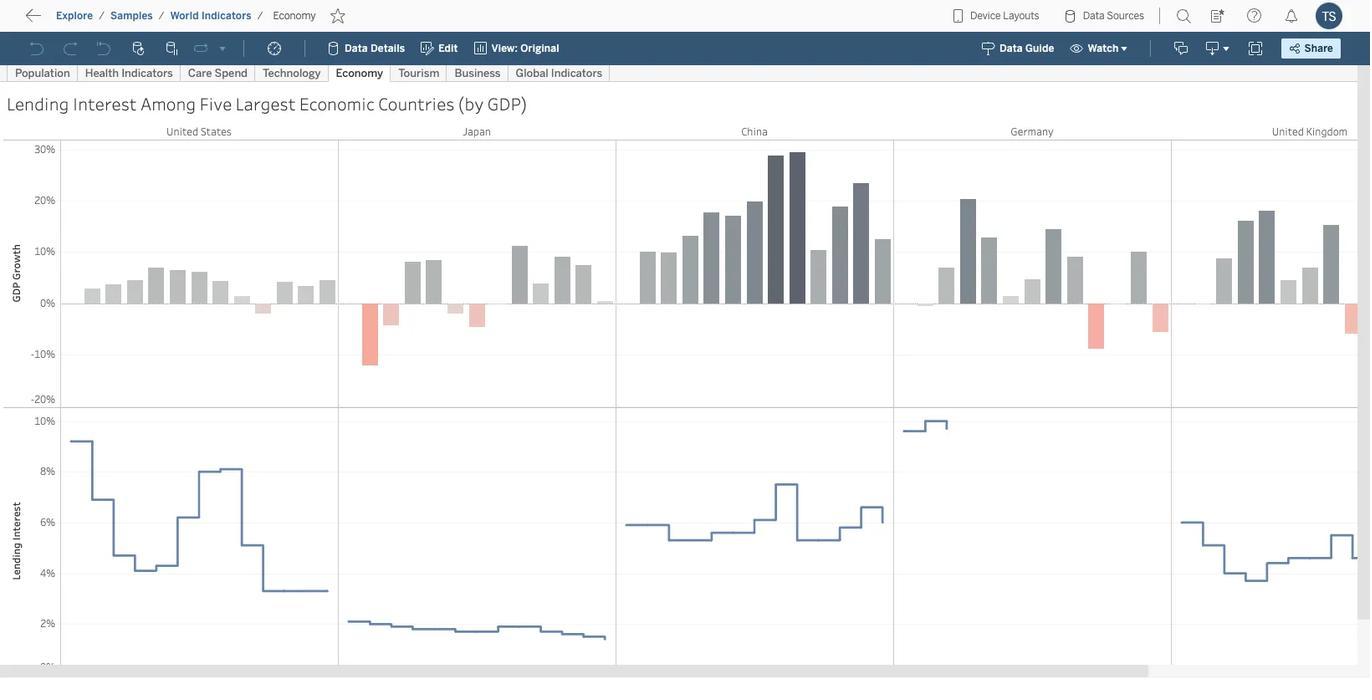 Task type: locate. For each thing, give the bounding box(es) containing it.
0 horizontal spatial /
[[99, 10, 105, 22]]

content
[[92, 12, 144, 28]]

indicators
[[202, 10, 252, 22]]

skip to content
[[44, 12, 144, 28]]

explore / samples / world indicators /
[[56, 10, 263, 22]]

economy element
[[268, 10, 321, 22]]

/ right to
[[99, 10, 105, 22]]

to
[[75, 12, 89, 28]]

/ left "world"
[[159, 10, 164, 22]]

2 horizontal spatial /
[[257, 10, 263, 22]]

/ right indicators
[[257, 10, 263, 22]]

/
[[99, 10, 105, 22], [159, 10, 164, 22], [257, 10, 263, 22]]

1 horizontal spatial /
[[159, 10, 164, 22]]

samples
[[110, 10, 153, 22]]



Task type: vqa. For each thing, say whether or not it's contained in the screenshot.
second Real image from the top
no



Task type: describe. For each thing, give the bounding box(es) containing it.
explore
[[56, 10, 93, 22]]

2 / from the left
[[159, 10, 164, 22]]

explore link
[[55, 9, 94, 23]]

world
[[170, 10, 199, 22]]

skip to content link
[[40, 9, 171, 32]]

1 / from the left
[[99, 10, 105, 22]]

3 / from the left
[[257, 10, 263, 22]]

economy
[[273, 10, 316, 22]]

samples link
[[110, 9, 154, 23]]

world indicators link
[[169, 9, 252, 23]]

skip
[[44, 12, 72, 28]]



